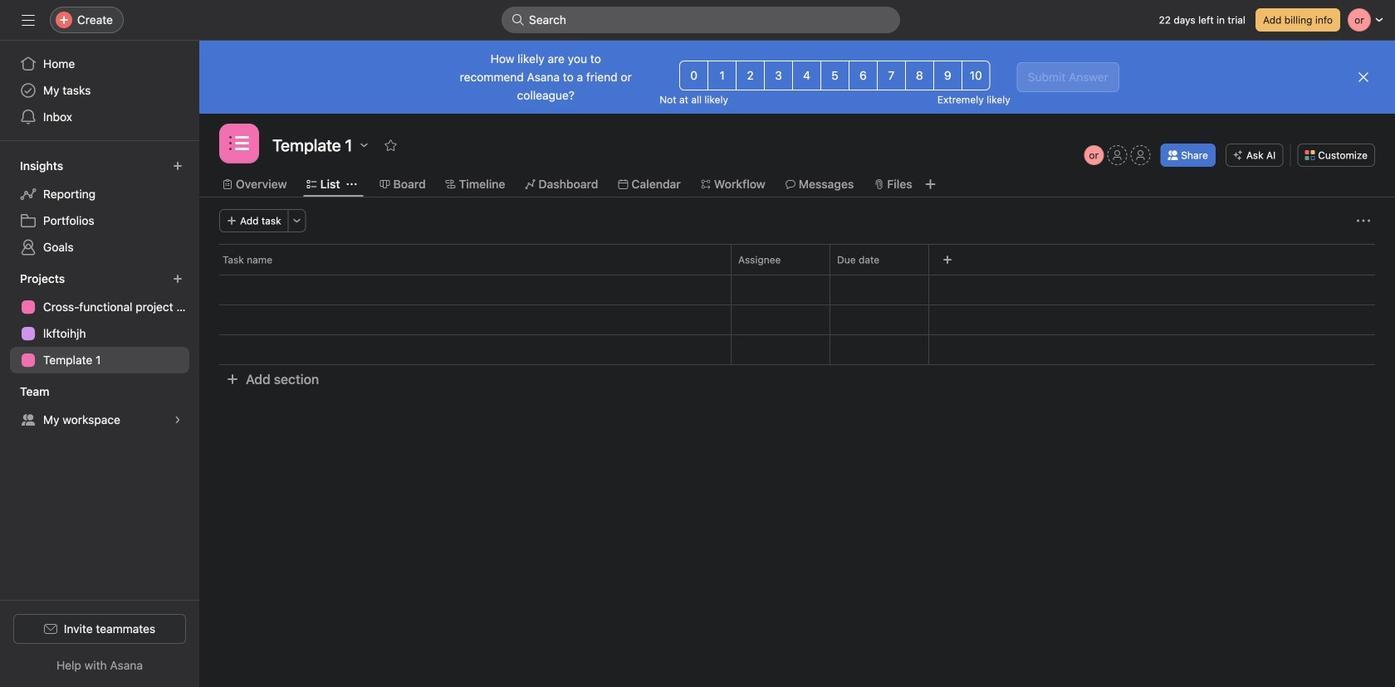 Task type: describe. For each thing, give the bounding box(es) containing it.
prominent image
[[512, 13, 525, 27]]

teams element
[[0, 377, 199, 437]]

global element
[[0, 41, 199, 140]]

1 horizontal spatial more actions image
[[1357, 214, 1370, 228]]

new project or portfolio image
[[173, 274, 183, 284]]

manage project members image
[[1084, 145, 1104, 165]]

hide sidebar image
[[22, 13, 35, 27]]

add to starred image
[[384, 139, 397, 152]]



Task type: locate. For each thing, give the bounding box(es) containing it.
tab actions image
[[347, 179, 357, 189]]

None radio
[[680, 61, 709, 91], [708, 61, 737, 91], [764, 61, 793, 91], [849, 61, 878, 91], [877, 61, 906, 91], [933, 61, 962, 91], [680, 61, 709, 91], [708, 61, 737, 91], [764, 61, 793, 91], [849, 61, 878, 91], [877, 61, 906, 91], [933, 61, 962, 91]]

new insights image
[[173, 161, 183, 171]]

option group
[[680, 61, 991, 91]]

list image
[[229, 134, 249, 154]]

projects element
[[0, 264, 199, 377]]

more actions image
[[1357, 214, 1370, 228], [292, 216, 302, 226]]

add tab image
[[924, 178, 937, 191]]

dismiss image
[[1357, 71, 1370, 84]]

list box
[[502, 7, 900, 33]]

insights element
[[0, 151, 199, 264]]

None radio
[[736, 61, 765, 91], [792, 61, 821, 91], [821, 61, 850, 91], [905, 61, 934, 91], [962, 61, 991, 91], [736, 61, 765, 91], [792, 61, 821, 91], [821, 61, 850, 91], [905, 61, 934, 91], [962, 61, 991, 91]]

see details, my workspace image
[[173, 415, 183, 425]]

0 horizontal spatial more actions image
[[292, 216, 302, 226]]

row
[[199, 244, 1395, 275], [219, 274, 1375, 276], [199, 275, 1395, 306], [199, 305, 1395, 336], [199, 335, 1395, 365]]



Task type: vqa. For each thing, say whether or not it's contained in the screenshot.
Insights "element"
yes



